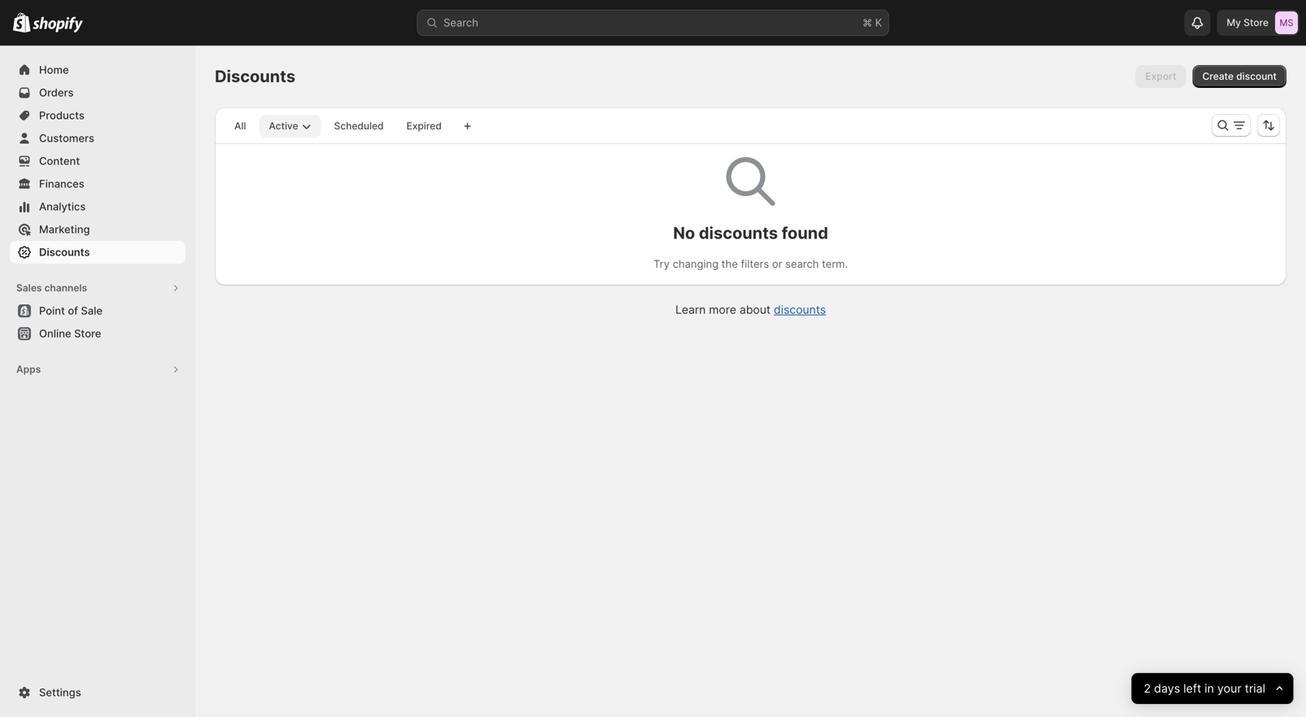Task type: vqa. For each thing, say whether or not it's contained in the screenshot.
the rightmost "Discounts"
yes



Task type: locate. For each thing, give the bounding box(es) containing it.
settings
[[39, 686, 81, 699]]

export
[[1146, 70, 1177, 82]]

settings link
[[10, 682, 186, 704]]

finances link
[[10, 173, 186, 195]]

channels
[[44, 282, 87, 294]]

or
[[773, 258, 783, 270]]

customers
[[39, 132, 94, 145]]

more
[[709, 303, 737, 317]]

discounts
[[699, 223, 778, 243], [774, 303, 827, 317]]

discounts
[[215, 66, 296, 86], [39, 246, 90, 259]]

point of sale
[[39, 305, 103, 317]]

tab list
[[221, 114, 455, 138]]

analytics
[[39, 200, 86, 213]]

0 vertical spatial discounts
[[699, 223, 778, 243]]

shopify image
[[33, 17, 83, 33]]

discounts right about
[[774, 303, 827, 317]]

sales
[[16, 282, 42, 294]]

finances
[[39, 178, 85, 190]]

scheduled
[[334, 120, 384, 132]]

discounts link
[[10, 241, 186, 264]]

left
[[1184, 682, 1202, 696]]

store inside 'button'
[[74, 327, 101, 340]]

2 days left in your trial
[[1144, 682, 1266, 696]]

⌘ k
[[863, 16, 883, 29]]

store
[[1244, 17, 1269, 28], [74, 327, 101, 340]]

0 horizontal spatial discounts
[[39, 246, 90, 259]]

days
[[1155, 682, 1181, 696]]

no
[[674, 223, 696, 243]]

online
[[39, 327, 71, 340]]

k
[[876, 16, 883, 29]]

point of sale link
[[10, 300, 186, 322]]

0 horizontal spatial store
[[74, 327, 101, 340]]

create
[[1203, 70, 1235, 82]]

trial
[[1245, 682, 1266, 696]]

term.
[[822, 258, 848, 270]]

export button
[[1136, 65, 1187, 88]]

empty search results image
[[727, 157, 776, 206]]

about
[[740, 303, 771, 317]]

sales channels
[[16, 282, 87, 294]]

online store
[[39, 327, 101, 340]]

all link
[[225, 115, 256, 138]]

1 horizontal spatial discounts
[[215, 66, 296, 86]]

orders link
[[10, 81, 186, 104]]

active
[[269, 120, 298, 132]]

search
[[444, 16, 479, 29]]

in
[[1205, 682, 1215, 696]]

the
[[722, 258, 738, 270]]

expired
[[407, 120, 442, 132]]

1 vertical spatial store
[[74, 327, 101, 340]]

discount
[[1237, 70, 1278, 82]]

⌘
[[863, 16, 873, 29]]

0 vertical spatial store
[[1244, 17, 1269, 28]]

my store image
[[1276, 11, 1299, 34]]

discounts down marketing
[[39, 246, 90, 259]]

discounts up all in the left of the page
[[215, 66, 296, 86]]

my
[[1227, 17, 1242, 28]]

apps button
[[10, 358, 186, 381]]

marketing link
[[10, 218, 186, 241]]

changing
[[673, 258, 719, 270]]

my store
[[1227, 17, 1269, 28]]

scheduled link
[[325, 115, 394, 138]]

try
[[654, 258, 670, 270]]

orders
[[39, 86, 74, 99]]

store down sale
[[74, 327, 101, 340]]

online store link
[[10, 322, 186, 345]]

customers link
[[10, 127, 186, 150]]

content link
[[10, 150, 186, 173]]

expired link
[[397, 115, 452, 138]]

point of sale button
[[0, 300, 195, 322]]

store right my
[[1244, 17, 1269, 28]]

1 horizontal spatial store
[[1244, 17, 1269, 28]]

1 vertical spatial discounts
[[774, 303, 827, 317]]

discounts up the
[[699, 223, 778, 243]]



Task type: describe. For each thing, give the bounding box(es) containing it.
content
[[39, 155, 80, 167]]

store for online store
[[74, 327, 101, 340]]

2
[[1144, 682, 1151, 696]]

active button
[[259, 115, 321, 138]]

learn more about discounts
[[676, 303, 827, 317]]

tab list containing all
[[221, 114, 455, 138]]

shopify image
[[13, 13, 30, 32]]

found
[[782, 223, 829, 243]]

no discounts found
[[674, 223, 829, 243]]

point
[[39, 305, 65, 317]]

of
[[68, 305, 78, 317]]

try changing the filters or search term.
[[654, 258, 848, 270]]

2 days left in your trial button
[[1132, 673, 1294, 704]]

create discount button
[[1193, 65, 1287, 88]]

products
[[39, 109, 85, 122]]

search
[[786, 258, 819, 270]]

home
[[39, 64, 69, 76]]

create discount
[[1203, 70, 1278, 82]]

learn
[[676, 303, 706, 317]]

all
[[235, 120, 246, 132]]

home link
[[10, 59, 186, 81]]

store for my store
[[1244, 17, 1269, 28]]

products link
[[10, 104, 186, 127]]

0 vertical spatial discounts
[[215, 66, 296, 86]]

filters
[[741, 258, 770, 270]]

1 vertical spatial discounts
[[39, 246, 90, 259]]

sale
[[81, 305, 103, 317]]

sales channels button
[[10, 277, 186, 300]]

discounts link
[[774, 303, 827, 317]]

analytics link
[[10, 195, 186, 218]]

your
[[1218, 682, 1242, 696]]

marketing
[[39, 223, 90, 236]]

apps
[[16, 364, 41, 375]]

online store button
[[0, 322, 195, 345]]



